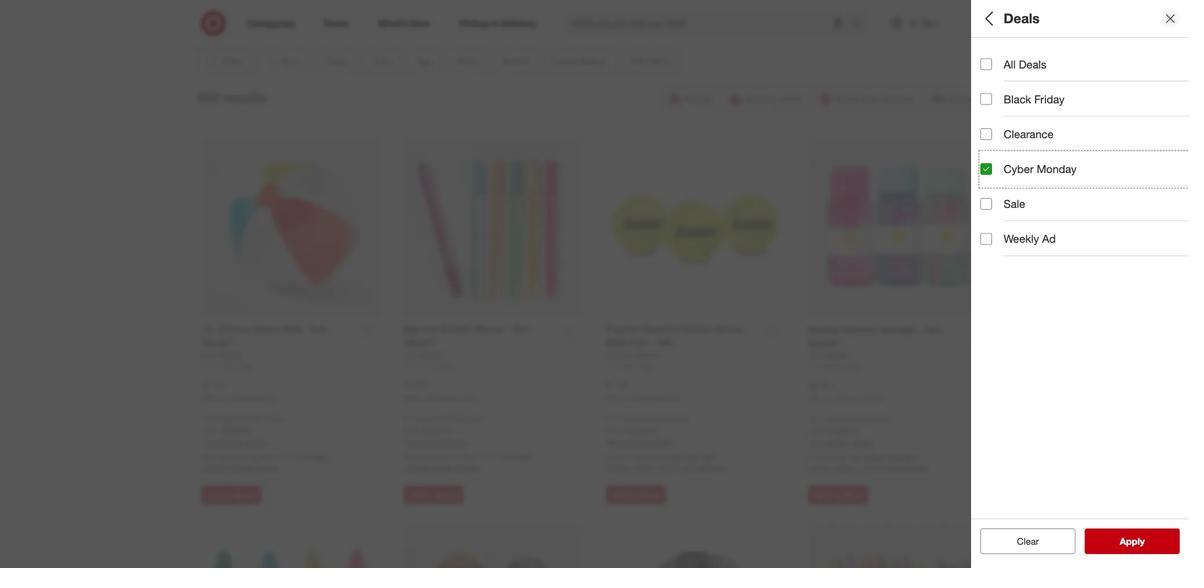 Task type: locate. For each thing, give the bounding box(es) containing it.
free for $1.99
[[606, 425, 622, 436]]

exclusions down $1.50 when purchased online
[[204, 438, 243, 448]]

nearby for $1.50
[[227, 463, 252, 473]]

1 not from the left
[[202, 452, 215, 462]]

$1.99
[[606, 379, 629, 390]]

0 horizontal spatial available
[[217, 452, 248, 462]]

when for $5.00
[[404, 394, 422, 403]]

exclusions down $1.99 when purchased online
[[609, 438, 648, 448]]

0 horizontal spatial only ships with $35 orders free shipping * * exclusions apply. in stock at  san jose oakridge ready within 2 hours with pickup
[[606, 414, 727, 473]]

all
[[1036, 536, 1046, 548]]

$35 down $1.99 when purchased online
[[656, 414, 667, 423]]

online down 1767 link
[[459, 394, 478, 403]]

with for $5.00
[[439, 414, 451, 423]]

all inside deals dialog
[[1004, 58, 1016, 71]]

not for $5.00
[[404, 452, 417, 462]]

1 horizontal spatial stores
[[457, 463, 479, 473]]

exclusions apply. link down $5.00 when purchased online
[[407, 438, 470, 448]]

with
[[236, 414, 249, 423], [439, 414, 451, 423], [641, 414, 654, 423], [843, 415, 856, 424], [685, 463, 700, 473], [887, 464, 902, 474]]

exclusions for $5.00
[[407, 438, 446, 448]]

clear
[[1012, 536, 1034, 548], [1018, 536, 1040, 548]]

cyber right cyber monday checkbox
[[1004, 163, 1034, 176]]

all left filters
[[981, 10, 997, 27]]

deals down "all filters"
[[981, 46, 1011, 59]]

deals inside deals cyber monday
[[981, 46, 1011, 59]]

only ships with $35 orders free shipping * * exclusions apply. not available at san jose oakridge check nearby stores
[[202, 414, 329, 473], [404, 414, 532, 473]]

orders
[[264, 414, 284, 423], [467, 414, 487, 423], [669, 414, 689, 423], [871, 415, 891, 424]]

free
[[202, 425, 218, 436], [404, 425, 420, 436], [606, 425, 622, 436], [809, 426, 825, 436]]

when inside $1.50 when purchased online
[[202, 394, 220, 403]]

free down $1.50
[[202, 425, 218, 436]]

when down $4.00
[[809, 395, 827, 403]]

1 check nearby stores button from the left
[[202, 463, 277, 474]]

624
[[197, 89, 219, 106]]

stock
[[615, 452, 635, 462], [818, 452, 838, 462]]

purchased down $1.50
[[222, 394, 255, 403]]

exclusions apply. link
[[204, 438, 267, 448], [407, 438, 470, 448], [609, 438, 672, 448], [812, 438, 875, 448]]

deals cyber monday
[[981, 46, 1035, 71]]

Include out of stock checkbox
[[981, 334, 993, 346]]

1 horizontal spatial all
[[1004, 58, 1016, 71]]

all right all deals checkbox
[[1004, 58, 1016, 71]]

nearby
[[227, 463, 252, 473], [430, 463, 455, 473]]

online down 1334 "link"
[[864, 395, 883, 403]]

ships for $1.99
[[622, 414, 639, 423]]

0 horizontal spatial stores
[[254, 463, 277, 473]]

0 horizontal spatial monday
[[1006, 61, 1035, 71]]

online for $1.50
[[257, 394, 275, 403]]

results for 624 results
[[223, 89, 266, 106]]

1 horizontal spatial 2
[[858, 464, 862, 474]]

exclusions for $1.99
[[609, 438, 648, 448]]

shipping
[[220, 425, 251, 436], [422, 425, 453, 436], [625, 425, 656, 436], [827, 426, 858, 436]]

1 horizontal spatial not
[[404, 452, 417, 462]]

shipping down $5.00 when purchased online
[[422, 425, 453, 436]]

orders for $4.00
[[871, 415, 891, 424]]

check nearby stores button
[[202, 463, 277, 474], [404, 463, 479, 474]]

$35 for $4.00
[[858, 415, 869, 424]]

all inside dialog
[[981, 10, 997, 27]]

1767
[[440, 361, 455, 370]]

online down 424 "link"
[[661, 394, 680, 403]]

age
[[981, 131, 1002, 145]]

apply button
[[1086, 529, 1181, 555]]

shipping down $1.50 when purchased online
[[220, 425, 251, 436]]

with for $4.00
[[843, 415, 856, 424]]

1 vertical spatial all
[[1004, 58, 1016, 71]]

1 clear from the left
[[1012, 536, 1034, 548]]

see results
[[1108, 536, 1158, 548]]

shipping for $1.50
[[220, 425, 251, 436]]

1 available from the left
[[217, 452, 248, 462]]

when inside $1.99 when purchased online
[[606, 394, 624, 403]]

hours
[[662, 463, 683, 473], [865, 464, 885, 474]]

1 horizontal spatial ready
[[809, 464, 832, 474]]

when for $1.99
[[606, 394, 624, 403]]

1 horizontal spatial only ships with $35 orders free shipping * * exclusions apply. in stock at  san jose oakridge ready within 2 hours with pickup
[[809, 415, 929, 474]]

free down the $1.99
[[606, 425, 622, 436]]

$35
[[251, 414, 262, 423], [453, 414, 465, 423], [656, 414, 667, 423], [858, 415, 869, 424]]

when for $4.00
[[809, 395, 827, 403]]

jose for $1.99
[[663, 452, 680, 462]]

online inside $4.00 when purchased online
[[864, 395, 883, 403]]

2 not from the left
[[404, 452, 417, 462]]

0 horizontal spatial nearby
[[227, 463, 252, 473]]

$35 down $1.50 when purchased online
[[251, 414, 262, 423]]

2
[[655, 463, 660, 473], [858, 464, 862, 474]]

guest rating button
[[981, 241, 1190, 282]]

exclusions apply. link for $1.50
[[204, 438, 267, 448]]

1 nearby from the left
[[227, 463, 252, 473]]

1 vertical spatial monday
[[1037, 163, 1077, 176]]

2 stores from the left
[[457, 463, 479, 473]]

results right see
[[1128, 536, 1158, 548]]

at
[[251, 452, 258, 462], [453, 452, 460, 462], [637, 452, 644, 462], [840, 452, 847, 462]]

exclusions apply. link for $1.99
[[609, 438, 672, 448]]

1334 link
[[809, 361, 988, 371]]

jose for $5.00
[[479, 452, 496, 462]]

purchased down $4.00
[[829, 395, 862, 403]]

stores
[[254, 463, 277, 473], [457, 463, 479, 473]]

clear inside clear 'button'
[[1018, 536, 1040, 548]]

1434
[[238, 361, 253, 370]]

purchased for $1.99
[[626, 394, 660, 403]]

0 horizontal spatial cyber
[[981, 61, 1003, 71]]

orders for $1.50
[[264, 414, 284, 423]]

1 horizontal spatial stock
[[818, 452, 838, 462]]

when down $5.00
[[404, 394, 422, 403]]

clear inside clear all "button"
[[1012, 536, 1034, 548]]

when inside $5.00 when purchased online
[[404, 394, 422, 403]]

0 horizontal spatial 2
[[655, 463, 660, 473]]

only
[[202, 414, 216, 423], [404, 414, 418, 423], [606, 414, 621, 423], [809, 415, 823, 424]]

free down $5.00
[[404, 425, 420, 436]]

ad
[[1043, 232, 1057, 246]]

1 horizontal spatial hours
[[865, 464, 885, 474]]

1 horizontal spatial monday
[[1037, 163, 1077, 176]]

sponsored
[[909, 28, 944, 36]]

ships down $1.50 when purchased online
[[218, 414, 234, 423]]

1 horizontal spatial cyber
[[1004, 163, 1034, 176]]

2 check from the left
[[404, 463, 427, 473]]

only down $5.00
[[404, 414, 418, 423]]

0 horizontal spatial in
[[606, 452, 613, 462]]

only for $1.50
[[202, 414, 216, 423]]

exclusions apply. link down $4.00 when purchased online at bottom
[[812, 438, 875, 448]]

at for $1.99
[[637, 452, 644, 462]]

only ships with $35 orders free shipping * * exclusions apply. in stock at  san jose oakridge ready within 2 hours with pickup
[[606, 414, 727, 473], [809, 415, 929, 474]]

purchased for $4.00
[[829, 395, 862, 403]]

see results button
[[1086, 529, 1181, 555]]

1 vertical spatial results
[[1128, 536, 1158, 548]]

0 horizontal spatial ready
[[606, 463, 629, 473]]

pickup
[[702, 463, 727, 473], [905, 464, 929, 474]]

monday right all deals checkbox
[[1006, 61, 1035, 71]]

online down the 1434 'link'
[[257, 394, 275, 403]]

exclusions down $4.00 when purchased online at bottom
[[812, 438, 850, 448]]

0 vertical spatial monday
[[1006, 61, 1035, 71]]

pickup for $1.99
[[702, 463, 727, 473]]

only ships with $35 orders free shipping * * exclusions apply. in stock at  san jose oakridge ready within 2 hours with pickup down $4.00 when purchased online at bottom
[[809, 415, 929, 474]]

within
[[632, 463, 653, 473], [834, 464, 856, 474]]

purchased inside $1.50 when purchased online
[[222, 394, 255, 403]]

orders down $1.50 when purchased online
[[264, 414, 284, 423]]

1 horizontal spatial in
[[809, 452, 815, 462]]

exclusions apply. link down $1.50 when purchased online
[[204, 438, 267, 448]]

within for $1.99
[[632, 463, 653, 473]]

free for $5.00
[[404, 425, 420, 436]]

2 for $4.00
[[858, 464, 862, 474]]

free for $1.50
[[202, 425, 218, 436]]

apply. down $1.99 when purchased online
[[650, 438, 672, 448]]

purchased down the $1.99
[[626, 394, 660, 403]]

apply. down $4.00 when purchased online at bottom
[[853, 438, 875, 448]]

2 only ships with $35 orders free shipping * * exclusions apply. not available at san jose oakridge check nearby stores from the left
[[404, 414, 532, 473]]

$35 down $5.00 when purchased online
[[453, 414, 465, 423]]

1 horizontal spatial pickup
[[905, 464, 929, 474]]

when down $1.50
[[202, 394, 220, 403]]

*
[[251, 425, 254, 436], [453, 425, 456, 436], [656, 425, 659, 436], [858, 426, 861, 436], [202, 438, 204, 448], [404, 438, 407, 448], [606, 438, 609, 448], [809, 438, 812, 448]]

results inside button
[[1128, 536, 1158, 548]]

free down $4.00
[[809, 426, 825, 436]]

$5.00 when purchased online
[[404, 379, 478, 403]]

1 stores from the left
[[254, 463, 277, 473]]

results
[[223, 89, 266, 106], [1128, 536, 1158, 548]]

not
[[202, 452, 215, 462], [404, 452, 417, 462]]

exclusions
[[204, 438, 243, 448], [407, 438, 446, 448], [609, 438, 648, 448], [812, 438, 850, 448]]

0 vertical spatial all
[[981, 10, 997, 27]]

1 horizontal spatial check
[[404, 463, 427, 473]]

0 horizontal spatial not
[[202, 452, 215, 462]]

cyber
[[981, 61, 1003, 71], [1004, 163, 1034, 176]]

online
[[257, 394, 275, 403], [459, 394, 478, 403], [661, 394, 680, 403], [864, 395, 883, 403]]

results right 624
[[223, 89, 266, 106]]

deals
[[1004, 10, 1040, 27], [981, 46, 1011, 59], [1020, 58, 1047, 71]]

in
[[606, 452, 613, 462], [809, 452, 815, 462]]

0 horizontal spatial only ships with $35 orders free shipping * * exclusions apply. not available at san jose oakridge check nearby stores
[[202, 414, 329, 473]]

all for all filters
[[981, 10, 997, 27]]

2 check nearby stores button from the left
[[404, 463, 479, 474]]

online inside $1.50 when purchased online
[[257, 394, 275, 403]]

1 horizontal spatial within
[[834, 464, 856, 474]]

brand
[[981, 213, 1013, 226]]

monday inside deals cyber monday
[[1006, 61, 1035, 71]]

0 horizontal spatial results
[[223, 89, 266, 106]]

Black Friday checkbox
[[981, 93, 993, 105]]

apply. down $1.50 when purchased online
[[246, 438, 267, 448]]

0 horizontal spatial hours
[[662, 463, 683, 473]]

oakridge
[[296, 452, 329, 462], [498, 452, 532, 462], [683, 452, 716, 462], [885, 452, 918, 462]]

shipping down $4.00 when purchased online at bottom
[[827, 426, 858, 436]]

cyber up type
[[981, 61, 1003, 71]]

1 check from the left
[[202, 463, 225, 473]]

when down the $1.99
[[606, 394, 624, 403]]

check
[[202, 463, 225, 473], [404, 463, 427, 473]]

only ships with $35 orders free shipping * * exclusions apply. not available at san jose oakridge check nearby stores for $1.50
[[202, 414, 329, 473]]

Clearance checkbox
[[981, 128, 993, 140]]

exclusions apply. link for $5.00
[[407, 438, 470, 448]]

0 vertical spatial results
[[223, 89, 266, 106]]

1 horizontal spatial nearby
[[430, 463, 455, 473]]

orders down $5.00 when purchased online
[[467, 414, 487, 423]]

check for $1.50
[[202, 463, 225, 473]]

1 horizontal spatial results
[[1128, 536, 1158, 548]]

424 link
[[606, 361, 785, 371]]

jose for $4.00
[[865, 452, 883, 462]]

only ships with $35 orders free shipping * * exclusions apply. in stock at  san jose oakridge ready within 2 hours with pickup down $1.99 when purchased online
[[606, 414, 727, 473]]

monday down age 'button'
[[1037, 163, 1077, 176]]

only down the $1.99
[[606, 414, 621, 423]]

available
[[217, 452, 248, 462], [419, 452, 451, 462]]

$4.00
[[809, 379, 831, 391]]

only down $1.50
[[202, 414, 216, 423]]

purchased inside $1.99 when purchased online
[[626, 394, 660, 403]]

2 nearby from the left
[[430, 463, 455, 473]]

online inside $1.99 when purchased online
[[661, 394, 680, 403]]

What can we help you find? suggestions appear below search field
[[565, 10, 855, 36]]

purchased
[[222, 394, 255, 403], [424, 394, 457, 403], [626, 394, 660, 403], [829, 395, 862, 403]]

apply.
[[246, 438, 267, 448], [448, 438, 470, 448], [650, 438, 672, 448], [853, 438, 875, 448]]

exclusions down $5.00 when purchased online
[[407, 438, 446, 448]]

shipping for $1.99
[[625, 425, 656, 436]]

0 horizontal spatial pickup
[[702, 463, 727, 473]]

1 horizontal spatial only ships with $35 orders free shipping * * exclusions apply. not available at san jose oakridge check nearby stores
[[404, 414, 532, 473]]

0 horizontal spatial all
[[981, 10, 997, 27]]

purchased inside $5.00 when purchased online
[[424, 394, 457, 403]]

apply. down $5.00 when purchased online
[[448, 438, 470, 448]]

orders for $5.00
[[467, 414, 487, 423]]

0 horizontal spatial within
[[632, 463, 653, 473]]

ships
[[218, 414, 234, 423], [420, 414, 437, 423], [622, 414, 639, 423], [825, 415, 841, 424]]

purchased inside $4.00 when purchased online
[[829, 395, 862, 403]]

only down $4.00
[[809, 415, 823, 424]]

all filters
[[981, 10, 1037, 27]]

1 only ships with $35 orders free shipping * * exclusions apply. not available at san jose oakridge check nearby stores from the left
[[202, 414, 329, 473]]

price button
[[981, 160, 1190, 201]]

$1.50
[[202, 379, 224, 390]]

san for $1.99
[[647, 452, 661, 462]]

ships down $5.00 when purchased online
[[420, 414, 437, 423]]

filters
[[1001, 10, 1037, 27]]

monday
[[1006, 61, 1035, 71], [1037, 163, 1077, 176]]

oakridge for $4.00
[[885, 452, 918, 462]]

0 horizontal spatial check nearby stores button
[[202, 463, 277, 474]]

exclusions apply. link for $4.00
[[812, 438, 875, 448]]

san
[[260, 452, 274, 462], [462, 452, 476, 462], [647, 452, 661, 462], [849, 452, 863, 462]]

apply. for $1.99
[[650, 438, 672, 448]]

brand button
[[981, 201, 1190, 241]]

online inside $5.00 when purchased online
[[459, 394, 478, 403]]

when inside $4.00 when purchased online
[[809, 395, 827, 403]]

0 horizontal spatial check
[[202, 463, 225, 473]]

at for $1.50
[[251, 452, 258, 462]]

in for $4.00
[[809, 452, 815, 462]]

clear all button
[[981, 529, 1076, 555]]

purchased down $5.00
[[424, 394, 457, 403]]

0 horizontal spatial stock
[[615, 452, 635, 462]]

ready
[[606, 463, 629, 473], [809, 464, 832, 474]]

1 horizontal spatial available
[[419, 452, 451, 462]]

0 vertical spatial cyber
[[981, 61, 1003, 71]]

age button
[[981, 119, 1190, 160]]

deals up deals cyber monday
[[1004, 10, 1040, 27]]

when
[[202, 394, 220, 403], [404, 394, 422, 403], [606, 394, 624, 403], [809, 395, 827, 403]]

exclusions apply. link down $1.99 when purchased online
[[609, 438, 672, 448]]

$35 down $4.00 when purchased online at bottom
[[858, 415, 869, 424]]

2 available from the left
[[419, 452, 451, 462]]

orders down $1.99 when purchased online
[[669, 414, 689, 423]]

orders down $4.00 when purchased online at bottom
[[871, 415, 891, 424]]

ships down $1.99 when purchased online
[[622, 414, 639, 423]]

ships down $4.00 when purchased online at bottom
[[825, 415, 841, 424]]

424
[[642, 361, 654, 370]]

all
[[981, 10, 997, 27], [1004, 58, 1016, 71]]

Weekly Ad checkbox
[[981, 233, 993, 245]]

1 vertical spatial cyber
[[1004, 163, 1034, 176]]

online for $4.00
[[864, 395, 883, 403]]

jose
[[276, 452, 294, 462], [479, 452, 496, 462], [663, 452, 680, 462], [865, 452, 883, 462]]

shipping down $1.99 when purchased online
[[625, 425, 656, 436]]

black friday
[[1004, 93, 1065, 106]]

clear for clear
[[1018, 536, 1040, 548]]

All Deals checkbox
[[981, 58, 993, 70]]

1 horizontal spatial check nearby stores button
[[404, 463, 479, 474]]

2 clear from the left
[[1018, 536, 1040, 548]]



Task type: vqa. For each thing, say whether or not it's contained in the screenshot.
Categories
no



Task type: describe. For each thing, give the bounding box(es) containing it.
deals for deals cyber monday
[[981, 46, 1011, 59]]

cyber inside deals cyber monday
[[981, 61, 1003, 71]]

sale
[[1004, 197, 1026, 211]]

type button
[[981, 79, 1190, 119]]

Sale checkbox
[[981, 198, 993, 210]]

624 results
[[197, 89, 266, 106]]

at for $5.00
[[453, 452, 460, 462]]

apply. for $4.00
[[853, 438, 875, 448]]

ships for $4.00
[[825, 415, 841, 424]]

weekly ad
[[1004, 232, 1057, 246]]

only ships with $35 orders free shipping * * exclusions apply. not available at san jose oakridge check nearby stores for $5.00
[[404, 414, 532, 473]]

apply. for $5.00
[[448, 438, 470, 448]]

online for $1.99
[[661, 394, 680, 403]]

ready for $1.99
[[606, 463, 629, 473]]

shipping for $5.00
[[422, 425, 453, 436]]

purchased for $1.50
[[222, 394, 255, 403]]

clear button
[[981, 529, 1076, 555]]

all for all deals
[[1004, 58, 1016, 71]]

only ships with $35 orders free shipping * * exclusions apply. in stock at  san jose oakridge ready within 2 hours with pickup for $1.99
[[606, 414, 727, 473]]

search button
[[847, 10, 875, 38]]

stock for $1.99
[[615, 452, 635, 462]]

free for $4.00
[[809, 426, 825, 436]]

clear for clear all
[[1012, 536, 1034, 548]]

with for $1.50
[[236, 414, 249, 423]]

at for $4.00
[[840, 452, 847, 462]]

$35 for $1.50
[[251, 414, 262, 423]]

monday inside deals dialog
[[1037, 163, 1077, 176]]

check for $5.00
[[404, 463, 427, 473]]

1767 link
[[404, 361, 583, 371]]

available for $1.50
[[217, 452, 248, 462]]

rating
[[1015, 253, 1050, 267]]

black
[[1004, 93, 1032, 106]]

oakridge for $1.50
[[296, 452, 329, 462]]

stock for $4.00
[[818, 452, 838, 462]]

orders for $1.99
[[669, 414, 689, 423]]

$1.50 when purchased online
[[202, 379, 275, 403]]

exclusions for $1.50
[[204, 438, 243, 448]]

pickup for $4.00
[[905, 464, 929, 474]]

hours for $4.00
[[865, 464, 885, 474]]

advertisement region
[[246, 0, 944, 27]]

available for $5.00
[[419, 452, 451, 462]]

Cyber Monday checkbox
[[981, 163, 993, 175]]

check nearby stores button for $5.00
[[404, 463, 479, 474]]

shipping for $4.00
[[827, 426, 858, 436]]

results for see results
[[1128, 536, 1158, 548]]

only ships with $35 orders free shipping * * exclusions apply. in stock at  san jose oakridge ready within 2 hours with pickup for $4.00
[[809, 415, 929, 474]]

2 for $1.99
[[655, 463, 660, 473]]

$1.99 when purchased online
[[606, 379, 680, 403]]

$5.00
[[404, 379, 427, 390]]

$35 for $5.00
[[453, 414, 465, 423]]

deals up black friday
[[1020, 58, 1047, 71]]

ships for $1.50
[[218, 414, 234, 423]]

san for $5.00
[[462, 452, 476, 462]]

cyber monday
[[1004, 163, 1077, 176]]

search
[[847, 19, 875, 30]]

guest
[[981, 253, 1012, 267]]

deals for deals
[[1004, 10, 1040, 27]]

all deals
[[1004, 58, 1047, 71]]

stores for $5.00
[[457, 463, 479, 473]]

$4.00 when purchased online
[[809, 379, 883, 403]]

only for $1.99
[[606, 414, 621, 423]]

san for $1.50
[[260, 452, 274, 462]]

guest rating
[[981, 253, 1050, 267]]

1434 link
[[202, 361, 381, 371]]

not for $1.50
[[202, 452, 215, 462]]

nearby for $5.00
[[430, 463, 455, 473]]

cyber inside deals dialog
[[1004, 163, 1034, 176]]

oakridge for $1.99
[[683, 452, 716, 462]]

only for $4.00
[[809, 415, 823, 424]]

when for $1.50
[[202, 394, 220, 403]]

weekly
[[1004, 232, 1040, 246]]

apply
[[1121, 536, 1146, 548]]

all filters dialog
[[972, 0, 1190, 569]]

oakridge for $5.00
[[498, 452, 532, 462]]

$35 for $1.99
[[656, 414, 667, 423]]

ships for $5.00
[[420, 414, 437, 423]]

deals dialog
[[972, 0, 1190, 569]]

stores for $1.50
[[254, 463, 277, 473]]

type
[[981, 91, 1006, 104]]

hours for $1.99
[[662, 463, 683, 473]]

clearance
[[1004, 128, 1054, 141]]

check nearby stores button for $1.50
[[202, 463, 277, 474]]

ready for $4.00
[[809, 464, 832, 474]]

only for $5.00
[[404, 414, 418, 423]]

clear all
[[1012, 536, 1046, 548]]

san for $4.00
[[849, 452, 863, 462]]

see
[[1108, 536, 1125, 548]]

in for $1.99
[[606, 452, 613, 462]]

jose for $1.50
[[276, 452, 294, 462]]

purchased for $5.00
[[424, 394, 457, 403]]

with for $1.99
[[641, 414, 654, 423]]

friday
[[1035, 93, 1065, 106]]

exclusions for $4.00
[[812, 438, 850, 448]]

within for $4.00
[[834, 464, 856, 474]]

price
[[981, 172, 1008, 185]]

1334
[[845, 362, 860, 371]]

online for $5.00
[[459, 394, 478, 403]]

apply. for $1.50
[[246, 438, 267, 448]]



